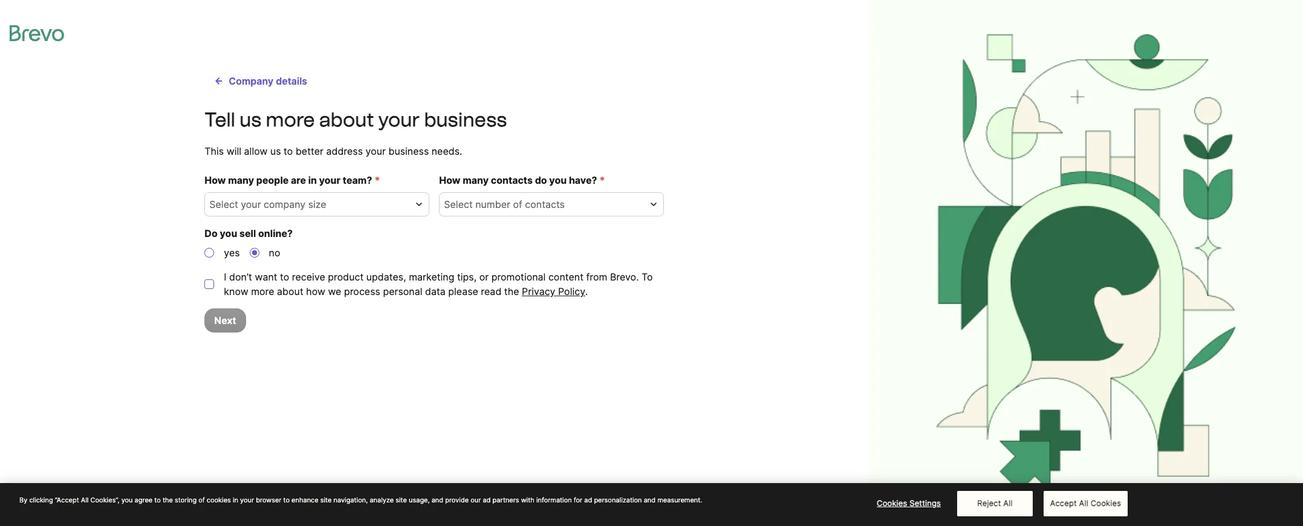 Task type: vqa. For each thing, say whether or not it's contained in the screenshot.
the Don't have a company address yet? Enter the address you want to use for your business.
no



Task type: describe. For each thing, give the bounding box(es) containing it.
do you sell online?
[[205, 227, 293, 240]]

for
[[574, 496, 583, 505]]

the inside 'i don't want to receive product updates, marketing tips, or promotional content from brevo. to know more about how we process personal data please read the'
[[504, 286, 519, 298]]

needs.
[[432, 145, 462, 157]]

read
[[481, 286, 502, 298]]

browser
[[256, 496, 282, 505]]

0 horizontal spatial of
[[199, 496, 205, 505]]

from
[[586, 271, 608, 283]]

.
[[586, 286, 588, 298]]

2 * from the left
[[600, 174, 605, 186]]

all for reject all
[[1004, 499, 1013, 508]]

analyze
[[370, 496, 394, 505]]

how many contacts do you have? *
[[439, 174, 605, 186]]

yes
[[224, 247, 240, 259]]

address
[[326, 145, 363, 157]]

data
[[425, 286, 446, 298]]

how
[[306, 286, 325, 298]]

more inside 'i don't want to receive product updates, marketing tips, or promotional content from brevo. to know more about how we process personal data please read the'
[[251, 286, 274, 298]]

know
[[224, 286, 248, 298]]

about inside 'i don't want to receive product updates, marketing tips, or promotional content from brevo. to know more about how we process personal data please read the'
[[277, 286, 303, 298]]

cookies",
[[90, 496, 119, 505]]

brevo.
[[610, 271, 639, 283]]

or
[[479, 271, 489, 283]]

people
[[256, 174, 289, 186]]

we
[[328, 286, 341, 298]]

usage,
[[409, 496, 430, 505]]

reject all
[[978, 499, 1013, 508]]

accept all cookies
[[1050, 499, 1122, 508]]

many for people
[[228, 174, 254, 186]]

content
[[549, 271, 584, 283]]

this will allow us to better address your business needs.
[[205, 145, 462, 157]]

our
[[471, 496, 481, 505]]

0 horizontal spatial all
[[81, 496, 89, 505]]

measurement.
[[658, 496, 702, 505]]

2 and from the left
[[644, 496, 656, 505]]

personalization
[[594, 496, 642, 505]]

select your company size button
[[205, 192, 430, 217]]

partners
[[493, 496, 519, 505]]

are
[[291, 174, 306, 186]]

to
[[642, 271, 653, 283]]

to left 'better'
[[284, 145, 293, 157]]

company details
[[229, 75, 307, 87]]

0 vertical spatial contacts
[[491, 174, 533, 186]]

this
[[205, 145, 224, 157]]

accept all cookies button
[[1044, 491, 1128, 517]]

0 horizontal spatial you
[[121, 496, 133, 505]]

1 vertical spatial us
[[270, 145, 281, 157]]

select number of contacts
[[444, 198, 565, 211]]

details
[[276, 75, 307, 87]]

contacts inside "popup button"
[[525, 198, 565, 211]]

have?
[[569, 174, 597, 186]]

tell
[[205, 108, 235, 131]]

promotional
[[492, 271, 546, 283]]

provide
[[445, 496, 469, 505]]

please
[[448, 286, 478, 298]]

better
[[296, 145, 324, 157]]

company
[[264, 198, 306, 211]]

to right agree
[[154, 496, 161, 505]]

1 ad from the left
[[483, 496, 491, 505]]

tell us more about your business
[[205, 108, 507, 131]]

privacy policy link
[[522, 284, 586, 299]]

0 vertical spatial about
[[319, 108, 374, 131]]

cookies inside button
[[877, 499, 908, 508]]

personal
[[383, 286, 423, 298]]

company
[[229, 75, 274, 87]]

0 vertical spatial more
[[266, 108, 315, 131]]

reject all button
[[958, 491, 1033, 517]]

how many people are in your team? *
[[205, 174, 380, 186]]

privacy policy .
[[522, 286, 588, 298]]

team?
[[343, 174, 372, 186]]

0 vertical spatial business
[[424, 108, 507, 131]]

select your company size
[[209, 198, 326, 211]]

receive
[[292, 271, 325, 283]]

"accept
[[55, 496, 79, 505]]

want
[[255, 271, 277, 283]]

next
[[214, 315, 236, 327]]

policy
[[558, 286, 586, 298]]

1 vertical spatial business
[[389, 145, 429, 157]]



Task type: locate. For each thing, give the bounding box(es) containing it.
0 horizontal spatial the
[[163, 496, 173, 505]]

company details button
[[205, 69, 317, 93]]

us right tell
[[240, 108, 261, 131]]

select
[[209, 198, 238, 211], [444, 198, 473, 211]]

number
[[476, 198, 511, 211]]

cookies
[[207, 496, 231, 505]]

product
[[328, 271, 364, 283]]

your inside popup button
[[241, 198, 261, 211]]

2 site from the left
[[396, 496, 407, 505]]

size
[[308, 198, 326, 211]]

select left number
[[444, 198, 473, 211]]

1 horizontal spatial ad
[[585, 496, 592, 505]]

all inside accept all cookies button
[[1080, 499, 1089, 508]]

0 vertical spatial in
[[308, 174, 317, 186]]

0 horizontal spatial select
[[209, 198, 238, 211]]

ad right for at the left bottom
[[585, 496, 592, 505]]

1 site from the left
[[320, 496, 332, 505]]

cookies settings button
[[871, 492, 947, 516]]

0 vertical spatial the
[[504, 286, 519, 298]]

many for contacts
[[463, 174, 489, 186]]

0 horizontal spatial in
[[233, 496, 238, 505]]

many up number
[[463, 174, 489, 186]]

1 horizontal spatial you
[[220, 227, 237, 240]]

0 horizontal spatial many
[[228, 174, 254, 186]]

to right "want"
[[280, 271, 289, 283]]

2 many from the left
[[463, 174, 489, 186]]

0 horizontal spatial *
[[375, 174, 380, 186]]

i
[[224, 271, 227, 283]]

how for how many contacts do you have? *
[[439, 174, 461, 186]]

the
[[504, 286, 519, 298], [163, 496, 173, 505]]

1 horizontal spatial cookies
[[1091, 499, 1122, 508]]

tips,
[[457, 271, 477, 283]]

1 vertical spatial of
[[199, 496, 205, 505]]

many
[[228, 174, 254, 186], [463, 174, 489, 186]]

with
[[521, 496, 535, 505]]

ad right our
[[483, 496, 491, 505]]

select number of contacts button
[[439, 192, 664, 217]]

all right reject
[[1004, 499, 1013, 508]]

of
[[513, 198, 523, 211], [199, 496, 205, 505]]

storing
[[175, 496, 197, 505]]

ad
[[483, 496, 491, 505], [585, 496, 592, 505]]

all for accept all cookies
[[1080, 499, 1089, 508]]

cookies right accept
[[1091, 499, 1122, 508]]

1 horizontal spatial select
[[444, 198, 473, 211]]

how down 'this'
[[205, 174, 226, 186]]

all
[[81, 496, 89, 505], [1004, 499, 1013, 508], [1080, 499, 1089, 508]]

the down promotional
[[504, 286, 519, 298]]

many down will
[[228, 174, 254, 186]]

i don't want to receive product updates, marketing tips, or promotional content from brevo. to know more about how we process personal data please read the
[[224, 271, 653, 298]]

us right allow
[[270, 145, 281, 157]]

your
[[379, 108, 420, 131], [366, 145, 386, 157], [319, 174, 341, 186], [241, 198, 261, 211], [240, 496, 254, 505]]

marketing
[[409, 271, 455, 283]]

0 vertical spatial you
[[549, 174, 567, 186]]

0 horizontal spatial about
[[277, 286, 303, 298]]

1 vertical spatial about
[[277, 286, 303, 298]]

select up do
[[209, 198, 238, 211]]

1 horizontal spatial many
[[463, 174, 489, 186]]

updates,
[[366, 271, 406, 283]]

2 how from the left
[[439, 174, 461, 186]]

1 horizontal spatial how
[[439, 174, 461, 186]]

1 horizontal spatial about
[[319, 108, 374, 131]]

0 horizontal spatial how
[[205, 174, 226, 186]]

1 horizontal spatial in
[[308, 174, 317, 186]]

how for how many people are in your team? *
[[205, 174, 226, 186]]

1 and from the left
[[432, 496, 443, 505]]

contacts up select number of contacts
[[491, 174, 533, 186]]

all right accept
[[1080, 499, 1089, 508]]

more down "want"
[[251, 286, 274, 298]]

0 horizontal spatial site
[[320, 496, 332, 505]]

1 many from the left
[[228, 174, 254, 186]]

to inside 'i don't want to receive product updates, marketing tips, or promotional content from brevo. to know more about how we process personal data please read the'
[[280, 271, 289, 283]]

and right usage, on the bottom
[[432, 496, 443, 505]]

* right have?
[[600, 174, 605, 186]]

1 vertical spatial you
[[220, 227, 237, 240]]

2 ad from the left
[[585, 496, 592, 505]]

about up "address"
[[319, 108, 374, 131]]

0 horizontal spatial cookies
[[877, 499, 908, 508]]

business up needs.
[[424, 108, 507, 131]]

you
[[549, 174, 567, 186], [220, 227, 237, 240], [121, 496, 133, 505]]

site left usage, on the bottom
[[396, 496, 407, 505]]

allow
[[244, 145, 268, 157]]

1 vertical spatial contacts
[[525, 198, 565, 211]]

more
[[266, 108, 315, 131], [251, 286, 274, 298]]

do
[[535, 174, 547, 186]]

to right browser
[[283, 496, 290, 505]]

next button
[[205, 309, 246, 333]]

site
[[320, 496, 332, 505], [396, 496, 407, 505]]

online?
[[258, 227, 293, 240]]

in right cookies
[[233, 496, 238, 505]]

all inside reject all button
[[1004, 499, 1013, 508]]

by
[[19, 496, 27, 505]]

1 * from the left
[[375, 174, 380, 186]]

the left storing
[[163, 496, 173, 505]]

select for select number of contacts
[[444, 198, 473, 211]]

navigation,
[[334, 496, 368, 505]]

select for select your company size
[[209, 198, 238, 211]]

information
[[537, 496, 572, 505]]

how
[[205, 174, 226, 186], [439, 174, 461, 186]]

don't
[[229, 271, 252, 283]]

select inside "popup button"
[[444, 198, 473, 211]]

will
[[227, 145, 241, 157]]

enhance
[[292, 496, 319, 505]]

all right "accept
[[81, 496, 89, 505]]

us
[[240, 108, 261, 131], [270, 145, 281, 157]]

clicking
[[29, 496, 53, 505]]

*
[[375, 174, 380, 186], [600, 174, 605, 186]]

settings
[[910, 499, 941, 508]]

1 horizontal spatial of
[[513, 198, 523, 211]]

of inside "popup button"
[[513, 198, 523, 211]]

cookies left settings
[[877, 499, 908, 508]]

1 vertical spatial more
[[251, 286, 274, 298]]

1 horizontal spatial *
[[600, 174, 605, 186]]

0 vertical spatial of
[[513, 198, 523, 211]]

about down receive
[[277, 286, 303, 298]]

2 horizontal spatial you
[[549, 174, 567, 186]]

site right enhance
[[320, 496, 332, 505]]

0 horizontal spatial ad
[[483, 496, 491, 505]]

in right are
[[308, 174, 317, 186]]

accept
[[1050, 499, 1077, 508]]

0 horizontal spatial us
[[240, 108, 261, 131]]

1 horizontal spatial the
[[504, 286, 519, 298]]

process
[[344, 286, 380, 298]]

contacts
[[491, 174, 533, 186], [525, 198, 565, 211]]

* right team?
[[375, 174, 380, 186]]

about
[[319, 108, 374, 131], [277, 286, 303, 298]]

0 vertical spatial us
[[240, 108, 261, 131]]

and left measurement.
[[644, 496, 656, 505]]

2 horizontal spatial all
[[1080, 499, 1089, 508]]

to
[[284, 145, 293, 157], [280, 271, 289, 283], [154, 496, 161, 505], [283, 496, 290, 505]]

cookies settings
[[877, 499, 941, 508]]

1 vertical spatial the
[[163, 496, 173, 505]]

1 horizontal spatial and
[[644, 496, 656, 505]]

sell
[[240, 227, 256, 240]]

select inside popup button
[[209, 198, 238, 211]]

no
[[269, 247, 280, 259]]

cookies inside button
[[1091, 499, 1122, 508]]

of down how many contacts do you have? *
[[513, 198, 523, 211]]

privacy
[[522, 286, 556, 298]]

1 horizontal spatial us
[[270, 145, 281, 157]]

contacts down do
[[525, 198, 565, 211]]

0 horizontal spatial and
[[432, 496, 443, 505]]

1 cookies from the left
[[877, 499, 908, 508]]

of right storing
[[199, 496, 205, 505]]

reject
[[978, 499, 1001, 508]]

by clicking "accept all cookies", you agree to the storing of cookies in your browser to enhance site navigation, analyze site usage, and provide our ad partners with information for ad personalization and measurement.
[[19, 496, 702, 505]]

1 how from the left
[[205, 174, 226, 186]]

1 vertical spatial in
[[233, 496, 238, 505]]

how down needs.
[[439, 174, 461, 186]]

do
[[205, 227, 218, 240]]

in
[[308, 174, 317, 186], [233, 496, 238, 505]]

business left needs.
[[389, 145, 429, 157]]

1 select from the left
[[209, 198, 238, 211]]

1 horizontal spatial site
[[396, 496, 407, 505]]

agree
[[135, 496, 153, 505]]

2 cookies from the left
[[1091, 499, 1122, 508]]

2 select from the left
[[444, 198, 473, 211]]

1 horizontal spatial all
[[1004, 499, 1013, 508]]

more up 'better'
[[266, 108, 315, 131]]

2 vertical spatial you
[[121, 496, 133, 505]]



